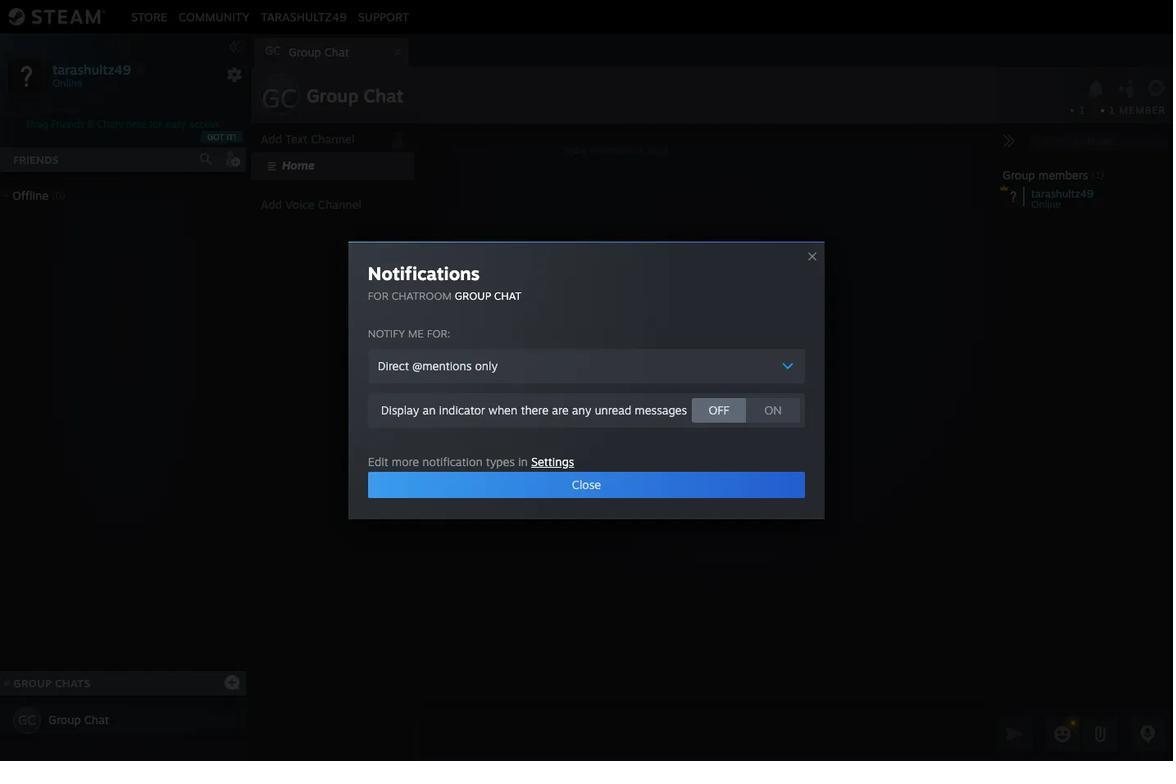 Task type: describe. For each thing, give the bounding box(es) containing it.
off
[[709, 404, 730, 417]]

1 vertical spatial friends
[[13, 153, 59, 167]]

direct @mentions only
[[378, 359, 498, 373]]

chatroom
[[392, 290, 452, 303]]

easy
[[165, 118, 186, 130]]

access
[[189, 118, 219, 130]]

2 vertical spatial gc
[[18, 713, 36, 729]]

tarashultz49 link
[[255, 9, 353, 23]]

close this tab image
[[390, 48, 406, 57]]

1 vertical spatial chats
[[55, 678, 91, 691]]

submit image
[[1005, 724, 1026, 745]]

add a friend image
[[223, 150, 241, 168]]

group inside notifications for chatroom group chat
[[455, 290, 491, 303]]

&
[[87, 118, 94, 130]]

text
[[286, 132, 308, 146]]

group members
[[1003, 168, 1089, 182]]

close
[[572, 478, 601, 492]]

types
[[486, 455, 515, 469]]

0 vertical spatial for
[[149, 118, 162, 130]]

channel for add voice channel
[[318, 198, 362, 212]]

community
[[179, 9, 250, 23]]

direct
[[378, 359, 409, 373]]

close button
[[368, 472, 806, 499]]

support link
[[353, 9, 415, 23]]

0 vertical spatial friends
[[51, 118, 84, 130]]

group chats
[[13, 678, 91, 691]]

offline
[[12, 189, 49, 203]]

member
[[1120, 104, 1166, 116]]

november
[[591, 145, 631, 155]]

1 vertical spatial tarashultz49
[[52, 61, 131, 78]]

manage friends list settings image
[[226, 66, 243, 83]]

Filter by Name text field
[[1026, 131, 1167, 153]]

tarashultz49 online
[[1032, 187, 1094, 211]]

display
[[381, 404, 419, 417]]

an
[[423, 404, 436, 417]]

@mentions
[[413, 359, 472, 373]]

channel for add text channel
[[311, 132, 355, 146]]

store link
[[125, 9, 173, 23]]

members
[[1039, 168, 1089, 182]]

1 member
[[1110, 104, 1166, 116]]

edit more notification types in settings close
[[368, 455, 601, 492]]

1 horizontal spatial chats
[[97, 118, 123, 130]]

collapse chats list image
[[0, 681, 19, 687]]

friday, november 17, 2023
[[564, 145, 668, 155]]

unpin channel list image
[[387, 128, 408, 149]]

group inside the gc group chat
[[289, 45, 321, 59]]

on
[[765, 404, 782, 417]]

chat down the group chats
[[84, 714, 109, 728]]



Task type: vqa. For each thing, say whether or not it's contained in the screenshot.
Home
yes



Task type: locate. For each thing, give the bounding box(es) containing it.
1
[[1080, 104, 1085, 116], [1110, 104, 1116, 116]]

1 for 1 member
[[1110, 104, 1116, 116]]

search my friends list image
[[198, 152, 213, 167]]

notify me for:
[[368, 327, 451, 340]]

tarashultz49 up the gc group chat
[[261, 9, 347, 23]]

for right here
[[149, 118, 162, 130]]

1 vertical spatial channel
[[318, 198, 362, 212]]

voice
[[286, 198, 315, 212]]

1 horizontal spatial group chat
[[307, 84, 404, 107]]

notify
[[368, 327, 405, 340]]

1 horizontal spatial for
[[368, 290, 389, 303]]

invite a friend to this group chat image
[[1117, 78, 1138, 99]]

chat down close this tab icon
[[364, 84, 404, 107]]

display an indicator when there are any unread messages
[[381, 404, 687, 417]]

0 vertical spatial group chat
[[307, 84, 404, 107]]

community link
[[173, 9, 255, 23]]

here
[[126, 118, 146, 130]]

2 vertical spatial tarashultz49
[[1032, 187, 1094, 200]]

add left text
[[261, 132, 282, 146]]

manage notification settings image
[[1086, 80, 1107, 98]]

add for add text channel
[[261, 132, 282, 146]]

drag friends & chats here for easy access
[[27, 118, 219, 130]]

manage group chat settings image
[[1148, 80, 1169, 101]]

1 1 from the left
[[1080, 104, 1085, 116]]

1 up filter by name text field
[[1080, 104, 1085, 116]]

notifications for chatroom group chat
[[368, 262, 522, 303]]

1 add from the top
[[261, 132, 282, 146]]

chat
[[325, 45, 349, 59], [364, 84, 404, 107], [494, 290, 522, 303], [84, 714, 109, 728]]

notification
[[423, 455, 483, 469]]

gc up text
[[262, 82, 298, 115]]

2023
[[647, 145, 668, 155]]

0 horizontal spatial 1
[[1080, 104, 1085, 116]]

2 horizontal spatial tarashultz49
[[1032, 187, 1094, 200]]

channel
[[311, 132, 355, 146], [318, 198, 362, 212]]

there
[[521, 404, 549, 417]]

0 horizontal spatial group chat
[[48, 714, 109, 728]]

1 for 1
[[1080, 104, 1085, 116]]

online
[[1032, 198, 1062, 211]]

any
[[572, 404, 592, 417]]

0 horizontal spatial tarashultz49
[[52, 61, 131, 78]]

2 1 from the left
[[1110, 104, 1116, 116]]

for inside notifications for chatroom group chat
[[368, 290, 389, 303]]

add for add voice channel
[[261, 198, 282, 212]]

gc down collapse chats list icon
[[18, 713, 36, 729]]

home
[[282, 158, 315, 172]]

collapse member list image
[[1003, 135, 1016, 148]]

gc down tarashultz49 link
[[265, 43, 281, 57]]

chat down tarashultz49 link
[[325, 45, 349, 59]]

drag
[[27, 118, 48, 130]]

store
[[131, 9, 167, 23]]

only
[[475, 359, 498, 373]]

chats right '&'
[[97, 118, 123, 130]]

None text field
[[420, 714, 993, 755]]

gc
[[265, 43, 281, 57], [262, 82, 298, 115], [18, 713, 36, 729]]

chats right collapse chats list icon
[[55, 678, 91, 691]]

support
[[358, 9, 409, 23]]

more
[[392, 455, 419, 469]]

gc group chat
[[265, 43, 349, 59]]

for:
[[427, 327, 451, 340]]

gc inside the gc group chat
[[265, 43, 281, 57]]

chats
[[97, 118, 123, 130], [55, 678, 91, 691]]

0 vertical spatial add
[[261, 132, 282, 146]]

0 vertical spatial tarashultz49
[[261, 9, 347, 23]]

0 vertical spatial gc
[[265, 43, 281, 57]]

1 vertical spatial group chat
[[48, 714, 109, 728]]

for up "notify"
[[368, 290, 389, 303]]

chat inside the gc group chat
[[325, 45, 349, 59]]

friends
[[51, 118, 84, 130], [13, 153, 59, 167]]

channel right voice
[[318, 198, 362, 212]]

unread
[[595, 404, 632, 417]]

add text channel
[[261, 132, 355, 146]]

friday,
[[564, 145, 589, 155]]

tarashultz49
[[261, 9, 347, 23], [52, 61, 131, 78], [1032, 187, 1094, 200]]

group chat
[[307, 84, 404, 107], [48, 714, 109, 728]]

settings
[[531, 455, 575, 469]]

group chat down the group chats
[[48, 714, 109, 728]]

1 vertical spatial add
[[261, 198, 282, 212]]

indicator
[[439, 404, 485, 417]]

0 horizontal spatial for
[[149, 118, 162, 130]]

friends left '&'
[[51, 118, 84, 130]]

2 add from the top
[[261, 198, 282, 212]]

tarashultz49 down members
[[1032, 187, 1094, 200]]

for
[[149, 118, 162, 130], [368, 290, 389, 303]]

friends down drag
[[13, 153, 59, 167]]

in
[[519, 455, 528, 469]]

add voice channel
[[261, 198, 362, 212]]

1 vertical spatial gc
[[262, 82, 298, 115]]

chat up only
[[494, 290, 522, 303]]

17,
[[633, 145, 645, 155]]

1 left member
[[1110, 104, 1116, 116]]

chat inside notifications for chatroom group chat
[[494, 290, 522, 303]]

add left voice
[[261, 198, 282, 212]]

edit
[[368, 455, 389, 469]]

1 horizontal spatial 1
[[1110, 104, 1116, 116]]

create a group chat image
[[224, 675, 240, 691]]

tarashultz49 up '&'
[[52, 61, 131, 78]]

0 vertical spatial chats
[[97, 118, 123, 130]]

0 vertical spatial channel
[[311, 132, 355, 146]]

add
[[261, 132, 282, 146], [261, 198, 282, 212]]

0 horizontal spatial chats
[[55, 678, 91, 691]]

1 horizontal spatial tarashultz49
[[261, 9, 347, 23]]

channel right text
[[311, 132, 355, 146]]

1 vertical spatial for
[[368, 290, 389, 303]]

send special image
[[1091, 725, 1111, 745]]

when
[[489, 404, 518, 417]]

messages
[[635, 404, 687, 417]]

me
[[408, 327, 424, 340]]

are
[[552, 404, 569, 417]]

group
[[289, 45, 321, 59], [307, 84, 359, 107], [1003, 168, 1036, 182], [455, 290, 491, 303], [13, 678, 52, 691], [48, 714, 81, 728]]

group chat down close this tab icon
[[307, 84, 404, 107]]

notifications
[[368, 262, 480, 285]]



